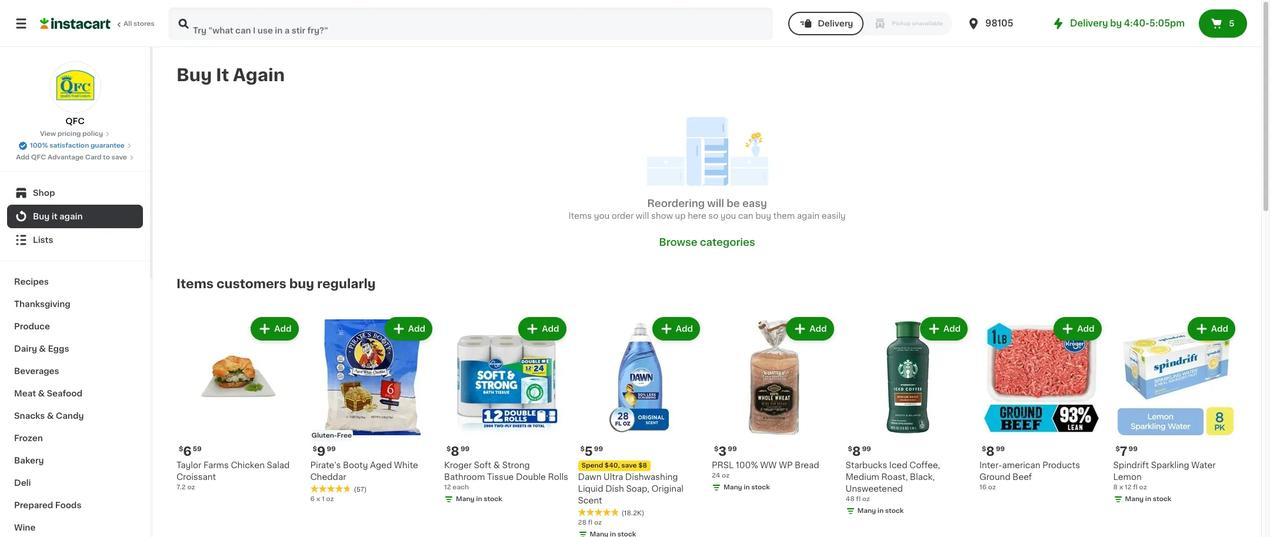 Task type: locate. For each thing, give the bounding box(es) containing it.
99 for starbucks iced coffee, medium roast, black, unsweetened
[[862, 446, 871, 452]]

many in stock down "unsweetened"
[[858, 508, 904, 514]]

1 horizontal spatial again
[[797, 212, 820, 220]]

1 horizontal spatial 12
[[1125, 484, 1132, 491]]

★★★★★
[[310, 485, 352, 493], [310, 485, 352, 493], [578, 508, 619, 517], [578, 508, 619, 517]]

$ 8 99 up starbucks
[[848, 445, 871, 458]]

99 up starbucks
[[862, 446, 871, 452]]

all stores link
[[40, 7, 155, 40]]

0 vertical spatial x
[[1119, 484, 1123, 491]]

1 horizontal spatial will
[[707, 199, 724, 209]]

dairy
[[14, 345, 37, 353]]

starbucks
[[846, 461, 887, 469]]

buy it again
[[177, 66, 285, 84]]

6 99 from the left
[[996, 446, 1005, 452]]

each
[[453, 484, 469, 491]]

booty
[[343, 461, 368, 469]]

you left order
[[594, 212, 610, 220]]

2 horizontal spatial $ 8 99
[[982, 445, 1005, 458]]

1 horizontal spatial $ 8 99
[[848, 445, 871, 458]]

$40,
[[605, 462, 620, 469]]

8 $ from the left
[[1116, 446, 1120, 452]]

1 vertical spatial 5
[[585, 445, 593, 458]]

& for snacks
[[47, 412, 54, 420]]

$ down gluten- on the left bottom of page
[[313, 446, 317, 452]]

rolls
[[548, 473, 568, 481]]

buy for buy it again
[[33, 212, 50, 221]]

$ left 59
[[179, 446, 183, 452]]

$ up kroger
[[447, 446, 451, 452]]

8 for kroger soft & strong bathroom tissue double rolls
[[451, 445, 459, 458]]

delivery
[[1070, 19, 1108, 28], [818, 19, 853, 28]]

3
[[719, 445, 727, 458]]

advantage
[[48, 154, 84, 161]]

stock for 12
[[1153, 496, 1172, 502]]

0 horizontal spatial items
[[177, 278, 214, 290]]

snacks
[[14, 412, 45, 420]]

$ 8 99 up kroger
[[447, 445, 470, 458]]

8 up inter-
[[986, 445, 995, 458]]

items customers buy regularly
[[177, 278, 376, 290]]

add button for spindrift sparkling water lemon
[[1189, 319, 1234, 340]]

99 for inter-american products ground beef
[[996, 446, 1005, 452]]

oz right 1
[[326, 496, 334, 502]]

many in stock for unsweetened
[[858, 508, 904, 514]]

$ 8 99 up inter-
[[982, 445, 1005, 458]]

1 horizontal spatial delivery
[[1070, 19, 1108, 28]]

frozen
[[14, 434, 43, 442]]

0 vertical spatial buy
[[756, 212, 771, 220]]

99 for prsl 100% ww wp bread
[[728, 446, 737, 452]]

original
[[652, 485, 684, 493]]

99 right 7
[[1129, 446, 1138, 452]]

8 inside spindrift sparkling water lemon 8 x 12 fl oz
[[1113, 484, 1118, 491]]

add for starbucks iced coffee, medium roast, black, unsweetened
[[944, 325, 961, 333]]

add for taylor farms chicken salad croissant
[[274, 325, 292, 333]]

4 product group from the left
[[578, 315, 703, 537]]

0 vertical spatial 5
[[1229, 19, 1235, 28]]

oz
[[722, 472, 730, 479], [187, 484, 195, 491], [988, 484, 996, 491], [1139, 484, 1147, 491], [326, 496, 334, 502], [862, 496, 870, 502], [594, 519, 602, 526]]

(57)
[[354, 487, 367, 493]]

6 $ from the left
[[848, 446, 852, 452]]

fl
[[1133, 484, 1138, 491], [856, 496, 861, 502], [588, 519, 593, 526]]

$ up spend
[[580, 446, 585, 452]]

98105
[[986, 19, 1014, 28]]

0 horizontal spatial buy
[[33, 212, 50, 221]]

4 $ from the left
[[580, 446, 585, 452]]

save right to
[[112, 154, 127, 161]]

1 horizontal spatial buy
[[177, 66, 212, 84]]

many for kroger soft & strong bathroom tissue double rolls
[[456, 496, 475, 502]]

add for kroger soft & strong bathroom tissue double rolls
[[542, 325, 559, 333]]

you down be at right top
[[721, 212, 736, 220]]

oz inside inter-american products ground beef 16 oz
[[988, 484, 996, 491]]

easy
[[742, 199, 767, 209]]

0 vertical spatial buy
[[177, 66, 212, 84]]

many down "unsweetened"
[[858, 508, 876, 514]]

6 left 1
[[310, 496, 315, 502]]

water
[[1192, 461, 1216, 469]]

7 99 from the left
[[1129, 446, 1138, 452]]

oz right 16
[[988, 484, 996, 491]]

0 horizontal spatial 12
[[444, 484, 451, 491]]

$ up inter-
[[982, 446, 986, 452]]

0 vertical spatial 100%
[[30, 142, 48, 149]]

99 inside $ 9 99
[[327, 446, 336, 452]]

99 for spindrift sparkling water lemon
[[1129, 446, 1138, 452]]

2 horizontal spatial fl
[[1133, 484, 1138, 491]]

& left candy
[[47, 412, 54, 420]]

12 down lemon
[[1125, 484, 1132, 491]]

stock for oz
[[752, 484, 770, 491]]

many in stock down spindrift sparkling water lemon 8 x 12 fl oz
[[1125, 496, 1172, 502]]

starbucks iced coffee, medium roast, black, unsweetened 48 fl oz
[[846, 461, 940, 502]]

1 vertical spatial 6
[[310, 496, 315, 502]]

x
[[1119, 484, 1123, 491], [316, 496, 320, 502]]

&
[[39, 345, 46, 353], [38, 390, 45, 398], [47, 412, 54, 420], [494, 461, 500, 469]]

5 99 from the left
[[862, 446, 871, 452]]

8 product group from the left
[[1113, 315, 1238, 507]]

thanksgiving
[[14, 300, 70, 308]]

by
[[1110, 19, 1122, 28]]

1 vertical spatial qfc
[[31, 154, 46, 161]]

0 vertical spatial items
[[569, 212, 592, 220]]

qfc down view
[[31, 154, 46, 161]]

many in stock for double
[[456, 496, 502, 502]]

$ inside $ 7 99
[[1116, 446, 1120, 452]]

order
[[612, 212, 634, 220]]

items left customers
[[177, 278, 214, 290]]

$ up prsl
[[714, 446, 719, 452]]

0 horizontal spatial will
[[636, 212, 649, 220]]

1 vertical spatial 100%
[[736, 461, 758, 469]]

fl down lemon
[[1133, 484, 1138, 491]]

1 horizontal spatial you
[[721, 212, 736, 220]]

1 vertical spatial x
[[316, 496, 320, 502]]

bathroom
[[444, 473, 485, 481]]

$ inside $ 3 99
[[714, 446, 719, 452]]

12
[[444, 484, 451, 491], [1125, 484, 1132, 491]]

add for dawn ultra dishwashing liquid dish soap, original scent
[[676, 325, 693, 333]]

oz down lemon
[[1139, 484, 1147, 491]]

8 add button from the left
[[1189, 319, 1234, 340]]

6 x 1 oz
[[310, 496, 334, 502]]

save left $8
[[621, 462, 637, 469]]

9
[[317, 445, 326, 458]]

100% satisfaction guarantee
[[30, 142, 125, 149]]

1 horizontal spatial qfc
[[65, 117, 85, 125]]

add button
[[252, 319, 297, 340], [386, 319, 431, 340], [520, 319, 565, 340], [654, 319, 699, 340], [787, 319, 833, 340], [921, 319, 967, 340], [1055, 319, 1101, 340], [1189, 319, 1234, 340]]

2 $ from the left
[[313, 446, 317, 452]]

0 horizontal spatial $ 8 99
[[447, 445, 470, 458]]

& right meat
[[38, 390, 45, 398]]

5 add button from the left
[[787, 319, 833, 340]]

add for inter-american products ground beef
[[1077, 325, 1095, 333]]

ground
[[980, 473, 1011, 481]]

5
[[1229, 19, 1235, 28], [585, 445, 593, 458]]

free
[[337, 432, 352, 439]]

99 up inter-
[[996, 446, 1005, 452]]

x left 1
[[316, 496, 320, 502]]

will up so
[[707, 199, 724, 209]]

100% left "ww"
[[736, 461, 758, 469]]

buy down easy
[[756, 212, 771, 220]]

1 horizontal spatial items
[[569, 212, 592, 220]]

99 inside $ 3 99
[[728, 446, 737, 452]]

0 vertical spatial will
[[707, 199, 724, 209]]

0 horizontal spatial qfc
[[31, 154, 46, 161]]

product group containing 9
[[310, 315, 435, 504]]

many down prsl
[[724, 484, 742, 491]]

oz down "unsweetened"
[[862, 496, 870, 502]]

soap,
[[626, 485, 650, 493]]

$ up starbucks
[[848, 446, 852, 452]]

fl inside spindrift sparkling water lemon 8 x 12 fl oz
[[1133, 484, 1138, 491]]

0 vertical spatial fl
[[1133, 484, 1138, 491]]

dish
[[606, 485, 624, 493]]

guarantee
[[91, 142, 125, 149]]

0 vertical spatial qfc
[[65, 117, 85, 125]]

1 99 from the left
[[327, 446, 336, 452]]

$ inside $ 6 59
[[179, 446, 183, 452]]

1 vertical spatial buy
[[33, 212, 50, 221]]

6 left 59
[[183, 445, 192, 458]]

99 up kroger
[[461, 446, 470, 452]]

many for prsl 100% ww wp bread
[[724, 484, 742, 491]]

in down "unsweetened"
[[878, 508, 884, 514]]

6
[[183, 445, 192, 458], [310, 496, 315, 502]]

can
[[738, 212, 753, 220]]

12 left each in the left bottom of the page
[[444, 484, 451, 491]]

in down prsl 100% ww wp bread 24 oz
[[744, 484, 750, 491]]

croissant
[[177, 473, 216, 481]]

28
[[578, 519, 587, 526]]

1 add button from the left
[[252, 319, 297, 340]]

None search field
[[168, 7, 773, 40]]

roast,
[[882, 473, 908, 481]]

easily
[[822, 212, 846, 220]]

0 horizontal spatial buy
[[289, 278, 314, 290]]

7 add button from the left
[[1055, 319, 1101, 340]]

again
[[233, 66, 285, 84]]

dairy & eggs link
[[7, 338, 143, 360]]

liquid
[[578, 485, 603, 493]]

0 vertical spatial 6
[[183, 445, 192, 458]]

delivery inside button
[[818, 19, 853, 28]]

2 $ 8 99 from the left
[[848, 445, 871, 458]]

reordering will be easy items you order will show up here so you can buy them again easily
[[569, 199, 846, 220]]

1 horizontal spatial buy
[[756, 212, 771, 220]]

2 product group from the left
[[310, 315, 435, 504]]

prepared
[[14, 501, 53, 510]]

in for oz
[[744, 484, 750, 491]]

ultra
[[604, 473, 623, 481]]

1 12 from the left
[[444, 484, 451, 491]]

99 right 3
[[728, 446, 737, 452]]

stock down spindrift sparkling water lemon 8 x 12 fl oz
[[1153, 496, 1172, 502]]

8 for inter-american products ground beef
[[986, 445, 995, 458]]

99 inside "$ 5 99"
[[594, 446, 603, 452]]

qfc inside add qfc advantage card to save link
[[31, 154, 46, 161]]

8 up starbucks
[[852, 445, 861, 458]]

regularly
[[317, 278, 376, 290]]

stock for unsweetened
[[885, 508, 904, 514]]

99 inside $ 7 99
[[1129, 446, 1138, 452]]

many in stock down prsl 100% ww wp bread 24 oz
[[724, 484, 770, 491]]

& left eggs at the bottom left of the page
[[39, 345, 46, 353]]

stock down starbucks iced coffee, medium roast, black, unsweetened 48 fl oz
[[885, 508, 904, 514]]

oz right the 28
[[594, 519, 602, 526]]

product group
[[177, 315, 301, 492], [310, 315, 435, 504], [444, 315, 569, 507], [578, 315, 703, 537], [712, 315, 836, 495], [846, 315, 970, 518], [980, 315, 1104, 492], [1113, 315, 1238, 507]]

aged
[[370, 461, 392, 469]]

0 horizontal spatial you
[[594, 212, 610, 220]]

oz inside prsl 100% ww wp bread 24 oz
[[722, 472, 730, 479]]

many down each in the left bottom of the page
[[456, 496, 475, 502]]

0 horizontal spatial save
[[112, 154, 127, 161]]

3 99 from the left
[[594, 446, 603, 452]]

& inside dairy & eggs link
[[39, 345, 46, 353]]

oz right 7.2
[[187, 484, 195, 491]]

fl right the 28
[[588, 519, 593, 526]]

add button for dawn ultra dishwashing liquid dish soap, original scent
[[654, 319, 699, 340]]

1 vertical spatial save
[[621, 462, 637, 469]]

qfc up view pricing policy link
[[65, 117, 85, 125]]

0 horizontal spatial x
[[316, 496, 320, 502]]

$ inside $ 9 99
[[313, 446, 317, 452]]

4 add button from the left
[[654, 319, 699, 340]]

6 product group from the left
[[846, 315, 970, 518]]

scent
[[578, 497, 602, 505]]

many in stock down each in the left bottom of the page
[[456, 496, 502, 502]]

3 add button from the left
[[520, 319, 565, 340]]

many for starbucks iced coffee, medium roast, black, unsweetened
[[858, 508, 876, 514]]

add for prsl 100% ww wp bread
[[810, 325, 827, 333]]

add button for inter-american products ground beef
[[1055, 319, 1101, 340]]

1 horizontal spatial 5
[[1229, 19, 1235, 28]]

browse categories
[[659, 238, 755, 247]]

1 horizontal spatial fl
[[856, 496, 861, 502]]

items left order
[[569, 212, 592, 220]]

add qfc advantage card to save link
[[16, 153, 134, 162]]

3 $ from the left
[[447, 446, 451, 452]]

many down lemon
[[1125, 496, 1144, 502]]

again right them on the right of the page
[[797, 212, 820, 220]]

7 $ from the left
[[982, 446, 986, 452]]

buy it again link
[[7, 205, 143, 228]]

fl inside starbucks iced coffee, medium roast, black, unsweetened 48 fl oz
[[856, 496, 861, 502]]

1 vertical spatial fl
[[856, 496, 861, 502]]

oz right 24
[[722, 472, 730, 479]]

thanksgiving link
[[7, 293, 143, 315]]

add button for prsl 100% ww wp bread
[[787, 319, 833, 340]]

4 99 from the left
[[728, 446, 737, 452]]

2 add button from the left
[[386, 319, 431, 340]]

bread
[[795, 461, 819, 469]]

stock down prsl 100% ww wp bread 24 oz
[[752, 484, 770, 491]]

99 for pirate's booty aged white cheddar
[[327, 446, 336, 452]]

add
[[16, 154, 29, 161], [274, 325, 292, 333], [408, 325, 425, 333], [542, 325, 559, 333], [676, 325, 693, 333], [810, 325, 827, 333], [944, 325, 961, 333], [1077, 325, 1095, 333], [1211, 325, 1229, 333]]

7 product group from the left
[[980, 315, 1104, 492]]

dawn ultra dishwashing liquid dish soap, original scent
[[578, 473, 684, 505]]

6 add button from the left
[[921, 319, 967, 340]]

0 horizontal spatial 5
[[585, 445, 593, 458]]

3 product group from the left
[[444, 315, 569, 507]]

recipes
[[14, 278, 49, 286]]

5 $ from the left
[[714, 446, 719, 452]]

lists
[[33, 236, 53, 244]]

add button for kroger soft & strong bathroom tissue double rolls
[[520, 319, 565, 340]]

lemon
[[1113, 473, 1142, 481]]

fl right 48
[[856, 496, 861, 502]]

0 horizontal spatial fl
[[588, 519, 593, 526]]

2 vertical spatial fl
[[588, 519, 593, 526]]

x down lemon
[[1119, 484, 1123, 491]]

stock down tissue
[[484, 496, 502, 502]]

2 12 from the left
[[1125, 484, 1132, 491]]

1 vertical spatial buy
[[289, 278, 314, 290]]

$ inside "$ 5 99"
[[580, 446, 585, 452]]

5 product group from the left
[[712, 315, 836, 495]]

buy left regularly
[[289, 278, 314, 290]]

$
[[179, 446, 183, 452], [313, 446, 317, 452], [447, 446, 451, 452], [580, 446, 585, 452], [714, 446, 719, 452], [848, 446, 852, 452], [982, 446, 986, 452], [1116, 446, 1120, 452]]

99 right 9
[[327, 446, 336, 452]]

99
[[327, 446, 336, 452], [461, 446, 470, 452], [594, 446, 603, 452], [728, 446, 737, 452], [862, 446, 871, 452], [996, 446, 1005, 452], [1129, 446, 1138, 452]]

8 down lemon
[[1113, 484, 1118, 491]]

0 horizontal spatial 100%
[[30, 142, 48, 149]]

beverages
[[14, 367, 59, 375]]

in down spindrift sparkling water lemon 8 x 12 fl oz
[[1145, 496, 1152, 502]]

$ for inter-american products ground beef
[[982, 446, 986, 452]]

& inside meat & seafood link
[[38, 390, 45, 398]]

8 up kroger
[[451, 445, 459, 458]]

& up tissue
[[494, 461, 500, 469]]

in down bathroom
[[476, 496, 482, 502]]

$ up spindrift
[[1116, 446, 1120, 452]]

1 $ 8 99 from the left
[[447, 445, 470, 458]]

1 $ from the left
[[179, 446, 183, 452]]

1 horizontal spatial x
[[1119, 484, 1123, 491]]

product group containing 6
[[177, 315, 301, 492]]

4:40-
[[1124, 19, 1150, 28]]

& inside the snacks & candy link
[[47, 412, 54, 420]]

100% down view
[[30, 142, 48, 149]]

spindrift sparkling water lemon 8 x 12 fl oz
[[1113, 461, 1216, 491]]

1 horizontal spatial 100%
[[736, 461, 758, 469]]

will left the show at top right
[[636, 212, 649, 220]]

1 product group from the left
[[177, 315, 301, 492]]

0 horizontal spatial delivery
[[818, 19, 853, 28]]

2 99 from the left
[[461, 446, 470, 452]]

tissue
[[487, 473, 514, 481]]

again right it
[[59, 212, 83, 221]]

99 up spend
[[594, 446, 603, 452]]



Task type: describe. For each thing, give the bounding box(es) containing it.
deli
[[14, 479, 31, 487]]

medium
[[846, 473, 880, 481]]

it
[[52, 212, 57, 221]]

produce
[[14, 322, 50, 331]]

it
[[216, 66, 229, 84]]

$ for prsl 100% ww wp bread
[[714, 446, 719, 452]]

oz inside starbucks iced coffee, medium roast, black, unsweetened 48 fl oz
[[862, 496, 870, 502]]

many for spindrift sparkling water lemon
[[1125, 496, 1144, 502]]

99 for kroger soft & strong bathroom tissue double rolls
[[461, 446, 470, 452]]

inter-american products ground beef 16 oz
[[980, 461, 1080, 491]]

& inside the kroger soft & strong bathroom tissue double rolls 12 each
[[494, 461, 500, 469]]

1 horizontal spatial save
[[621, 462, 637, 469]]

stock for double
[[484, 496, 502, 502]]

view pricing policy
[[40, 131, 103, 137]]

chicken
[[231, 461, 265, 469]]

reordering
[[647, 199, 705, 209]]

oz inside spindrift sparkling water lemon 8 x 12 fl oz
[[1139, 484, 1147, 491]]

$ 8 99 for starbucks
[[848, 445, 871, 458]]

add qfc advantage card to save
[[16, 154, 127, 161]]

$ for taylor farms chicken salad croissant
[[179, 446, 183, 452]]

98105 button
[[967, 7, 1037, 40]]

$ 8 99 for kroger
[[447, 445, 470, 458]]

in for double
[[476, 496, 482, 502]]

0 horizontal spatial again
[[59, 212, 83, 221]]

recipes link
[[7, 271, 143, 293]]

product group containing 3
[[712, 315, 836, 495]]

white
[[394, 461, 418, 469]]

candy
[[56, 412, 84, 420]]

100% satisfaction guarantee button
[[18, 139, 132, 151]]

$ 9 99
[[313, 445, 336, 458]]

$ for pirate's booty aged white cheddar
[[313, 446, 317, 452]]

many in stock for 12
[[1125, 496, 1172, 502]]

eggs
[[48, 345, 69, 353]]

wp
[[779, 461, 793, 469]]

delivery by 4:40-5:05pm
[[1070, 19, 1185, 28]]

$ for spindrift sparkling water lemon
[[1116, 446, 1120, 452]]

wine link
[[7, 517, 143, 537]]

here
[[688, 212, 706, 220]]

product group containing 7
[[1113, 315, 1238, 507]]

1 vertical spatial items
[[177, 278, 214, 290]]

qfc logo image
[[49, 61, 101, 113]]

many in stock for oz
[[724, 484, 770, 491]]

produce link
[[7, 315, 143, 338]]

meat & seafood
[[14, 390, 82, 398]]

wine
[[14, 524, 36, 532]]

oz inside taylor farms chicken salad croissant 7.2 oz
[[187, 484, 195, 491]]

24
[[712, 472, 720, 479]]

view pricing policy link
[[40, 129, 110, 139]]

5 button
[[1199, 9, 1247, 38]]

delivery button
[[789, 12, 864, 35]]

28 fl oz
[[578, 519, 602, 526]]

$ 7 99
[[1116, 445, 1138, 458]]

in for 12
[[1145, 496, 1152, 502]]

foods
[[55, 501, 81, 510]]

7
[[1120, 445, 1128, 458]]

service type group
[[789, 12, 953, 35]]

$ for kroger soft & strong bathroom tissue double rolls
[[447, 446, 451, 452]]

items inside reordering will be easy items you order will show up here so you can buy them again easily
[[569, 212, 592, 220]]

dishwashing
[[625, 473, 678, 481]]

99 for spend $40, save $8
[[594, 446, 603, 452]]

12 inside the kroger soft & strong bathroom tissue double rolls 12 each
[[444, 484, 451, 491]]

$ for spend $40, save $8
[[580, 446, 585, 452]]

1 you from the left
[[594, 212, 610, 220]]

spend $40, save $8
[[582, 462, 647, 469]]

sparkling
[[1151, 461, 1190, 469]]

add button for taylor farms chicken salad croissant
[[252, 319, 297, 340]]

& for meat
[[38, 390, 45, 398]]

browse
[[659, 238, 698, 247]]

delivery for delivery
[[818, 19, 853, 28]]

soft
[[474, 461, 491, 469]]

qfc inside qfc link
[[65, 117, 85, 125]]

dawn
[[578, 473, 602, 481]]

seafood
[[47, 390, 82, 398]]

add for spindrift sparkling water lemon
[[1211, 325, 1229, 333]]

snacks & candy
[[14, 412, 84, 420]]

meat & seafood link
[[7, 382, 143, 405]]

5 inside button
[[1229, 19, 1235, 28]]

2 you from the left
[[721, 212, 736, 220]]

1 vertical spatial will
[[636, 212, 649, 220]]

0 vertical spatial save
[[112, 154, 127, 161]]

inter-
[[980, 461, 1002, 469]]

48
[[846, 496, 855, 502]]

& for dairy
[[39, 345, 46, 353]]

delivery for delivery by 4:40-5:05pm
[[1070, 19, 1108, 28]]

5:05pm
[[1150, 19, 1185, 28]]

Search field
[[169, 8, 772, 39]]

dairy & eggs
[[14, 345, 69, 353]]

1
[[322, 496, 325, 502]]

in for unsweetened
[[878, 508, 884, 514]]

view
[[40, 131, 56, 137]]

buy it again
[[33, 212, 83, 221]]

be
[[727, 199, 740, 209]]

(18.2k)
[[622, 510, 645, 517]]

instacart logo image
[[40, 16, 111, 31]]

prepared foods
[[14, 501, 81, 510]]

meat
[[14, 390, 36, 398]]

100% inside prsl 100% ww wp bread 24 oz
[[736, 461, 758, 469]]

3 $ 8 99 from the left
[[982, 445, 1005, 458]]

beef
[[1013, 473, 1032, 481]]

american
[[1002, 461, 1041, 469]]

spend
[[582, 462, 603, 469]]

1 horizontal spatial 6
[[310, 496, 315, 502]]

add button for pirate's booty aged white cheddar
[[386, 319, 431, 340]]

delivery by 4:40-5:05pm link
[[1051, 16, 1185, 31]]

100% inside 100% satisfaction guarantee button
[[30, 142, 48, 149]]

$ 3 99
[[714, 445, 737, 458]]

x inside spindrift sparkling water lemon 8 x 12 fl oz
[[1119, 484, 1123, 491]]

beverages link
[[7, 360, 143, 382]]

pirate's booty aged white cheddar
[[310, 461, 418, 481]]

qfc link
[[49, 61, 101, 127]]

deli link
[[7, 472, 143, 494]]

7.2
[[177, 484, 186, 491]]

prepared foods link
[[7, 494, 143, 517]]

12 inside spindrift sparkling water lemon 8 x 12 fl oz
[[1125, 484, 1132, 491]]

8 for starbucks iced coffee, medium roast, black, unsweetened
[[852, 445, 861, 458]]

stores
[[134, 21, 155, 27]]

ww
[[760, 461, 777, 469]]

taylor
[[177, 461, 201, 469]]

buy inside reordering will be easy items you order will show up here so you can buy them again easily
[[756, 212, 771, 220]]

add for pirate's booty aged white cheddar
[[408, 325, 425, 333]]

buy for buy it again
[[177, 66, 212, 84]]

black,
[[910, 473, 935, 481]]

$ 5 99
[[580, 445, 603, 458]]

product group containing 5
[[578, 315, 703, 537]]

up
[[675, 212, 686, 220]]

0 horizontal spatial 6
[[183, 445, 192, 458]]

again inside reordering will be easy items you order will show up here so you can buy them again easily
[[797, 212, 820, 220]]

shop
[[33, 189, 55, 197]]

prsl
[[712, 461, 734, 469]]

strong
[[502, 461, 530, 469]]

all stores
[[124, 21, 155, 27]]

add button for starbucks iced coffee, medium roast, black, unsweetened
[[921, 319, 967, 340]]

spindrift
[[1113, 461, 1149, 469]]

$ for starbucks iced coffee, medium roast, black, unsweetened
[[848, 446, 852, 452]]

frozen link
[[7, 427, 143, 450]]



Task type: vqa. For each thing, say whether or not it's contained in the screenshot.
Organic
no



